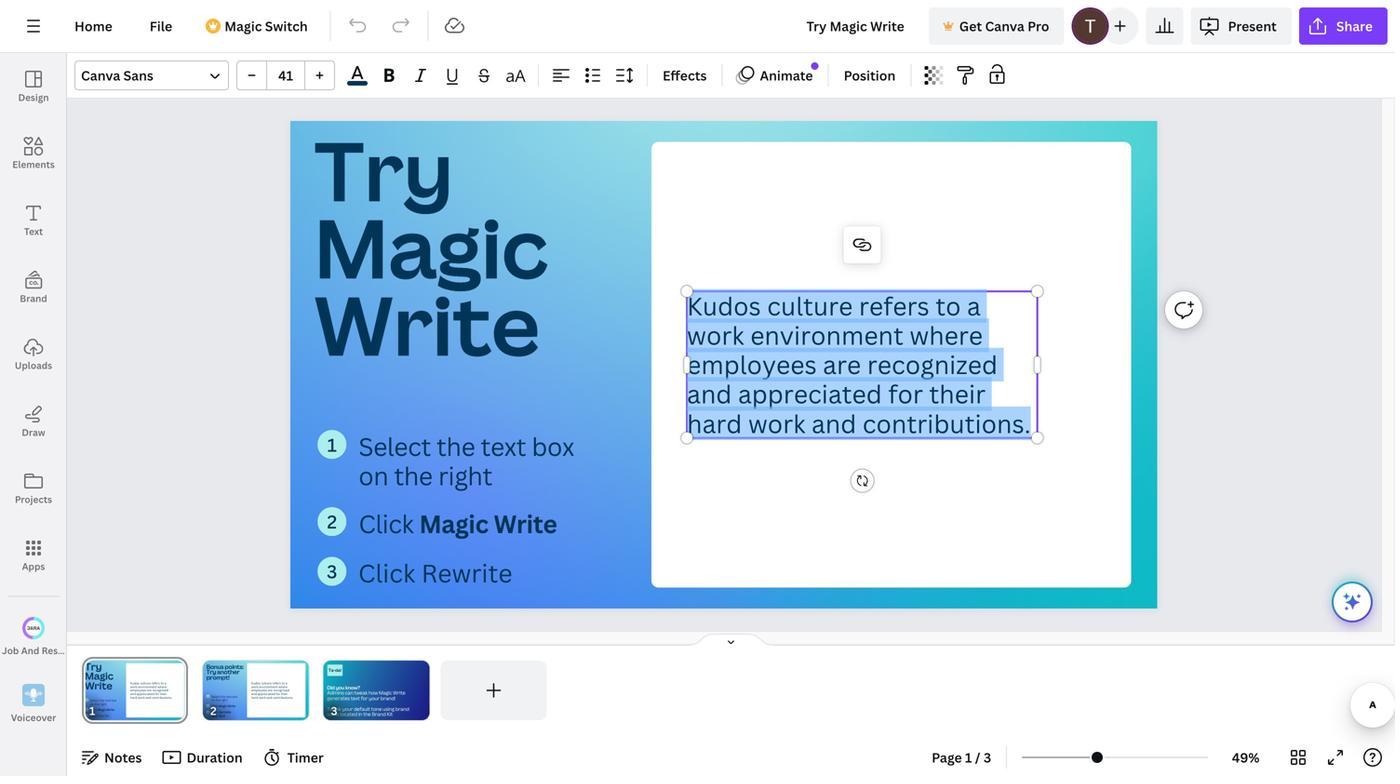 Task type: locate. For each thing, give the bounding box(es) containing it.
bonus
[[206, 663, 224, 671]]

select for select the text box on the right
[[359, 430, 431, 463]]

points:
[[225, 663, 244, 671]]

for
[[888, 377, 924, 411], [276, 692, 280, 696], [361, 695, 368, 702]]

0 horizontal spatial culture
[[261, 681, 271, 686]]

2 horizontal spatial for
[[888, 377, 924, 411]]

0 horizontal spatial canva
[[81, 67, 120, 84]]

tweak your default tone using brand voice located in the brand kit
[[327, 706, 409, 718]]

1 horizontal spatial contributions.
[[863, 407, 1031, 440]]

2 vertical spatial 3
[[984, 749, 991, 767]]

1 vertical spatial appreciated
[[257, 692, 275, 696]]

page
[[932, 749, 962, 767]]

0 horizontal spatial appreciated
[[257, 692, 275, 696]]

0 vertical spatial your
[[369, 695, 380, 702]]

write
[[314, 269, 540, 380], [494, 507, 557, 540], [393, 690, 405, 696], [228, 704, 235, 708]]

kudos
[[687, 289, 761, 323], [251, 681, 260, 686]]

select inside select the text box on the right 1 2 click magic write
[[211, 695, 220, 699]]

1 vertical spatial brand
[[372, 711, 386, 718]]

text for select the text box on the right 1 2 click magic write
[[226, 695, 231, 699]]

0 horizontal spatial contributions.
[[273, 696, 293, 700]]

2 horizontal spatial text
[[481, 430, 526, 463]]

0 horizontal spatial where
[[278, 685, 287, 689]]

your inside did you know? admins can tweak how magic write generates text for your brand!
[[369, 695, 380, 702]]

magic switch
[[225, 17, 308, 35]]

0 vertical spatial 2
[[327, 510, 337, 534]]

try
[[314, 114, 454, 225], [206, 668, 216, 676]]

canva assistant image
[[1341, 591, 1364, 613]]

1 horizontal spatial box
[[532, 430, 574, 463]]

home
[[74, 17, 112, 35]]

1 vertical spatial box
[[232, 695, 237, 699]]

0 horizontal spatial 2
[[207, 705, 208, 708]]

0 vertical spatial canva
[[985, 17, 1025, 35]]

1 vertical spatial where
[[278, 685, 287, 689]]

1 horizontal spatial right
[[438, 459, 493, 493]]

3 inside 3 click sprinkle fairy dust
[[207, 711, 208, 714]]

duration button
[[157, 743, 250, 773]]

design
[[18, 91, 49, 104]]

ta-
[[329, 668, 335, 674]]

on
[[359, 459, 389, 493], [211, 698, 215, 702]]

right up sprinkle
[[221, 698, 227, 702]]

file button
[[135, 7, 187, 45]]

49% button
[[1216, 743, 1276, 773]]

1 vertical spatial 2
[[207, 705, 208, 708]]

appreciated
[[738, 377, 882, 411], [257, 692, 275, 696]]

hard inside bonus points: try another prompt! kudos culture refers to a work environment where employees are recognized and appreciated for their hard work and contributions.
[[251, 696, 258, 700]]

0 horizontal spatial 3
[[207, 711, 208, 714]]

brand inside tweak your default tone using brand voice located in the brand kit
[[372, 711, 386, 718]]

can
[[345, 690, 353, 696]]

0 horizontal spatial brand
[[20, 292, 47, 305]]

on inside the select the text box on the right
[[359, 459, 389, 493]]

where inside kudos culture refers to a work environment where employees are recognized and appreciated for their hard work and contributions.
[[910, 319, 983, 352]]

try inside bonus points: try another prompt! kudos culture refers to a work environment where employees are recognized and appreciated for their hard work and contributions.
[[206, 668, 216, 676]]

brand button
[[0, 254, 67, 321]]

right for select the text box on the right 1 2 click magic write
[[221, 698, 227, 702]]

1 inside button
[[965, 749, 972, 767]]

0 horizontal spatial box
[[232, 695, 237, 699]]

refers
[[859, 289, 930, 323], [272, 681, 281, 686]]

present button
[[1191, 7, 1292, 45]]

text up click magic write at the bottom of the page
[[481, 430, 526, 463]]

1 vertical spatial hard
[[251, 696, 258, 700]]

1 horizontal spatial where
[[910, 319, 983, 352]]

/
[[975, 749, 981, 767]]

text down "know?"
[[351, 695, 360, 702]]

brand left 'kit' at the left bottom of the page
[[372, 711, 386, 718]]

1 horizontal spatial recognized
[[867, 348, 998, 382]]

canva inside dropdown button
[[81, 67, 120, 84]]

0 horizontal spatial their
[[281, 692, 288, 696]]

box inside the select the text box on the right
[[532, 430, 574, 463]]

appreciated inside bonus points: try another prompt! kudos culture refers to a work environment where employees are recognized and appreciated for their hard work and contributions.
[[257, 692, 275, 696]]

right inside the select the text box on the right
[[438, 459, 493, 493]]

1 vertical spatial your
[[342, 706, 353, 713]]

text inside select the text box on the right 1 2 click magic write
[[226, 695, 231, 699]]

1 horizontal spatial for
[[361, 695, 368, 702]]

their inside bonus points: try another prompt! kudos culture refers to a work environment where employees are recognized and appreciated for their hard work and contributions.
[[281, 692, 288, 696]]

are inside bonus points: try another prompt! kudos culture refers to a work environment where employees are recognized and appreciated for their hard work and contributions.
[[268, 689, 272, 693]]

click left dust
[[211, 710, 218, 715]]

text
[[481, 430, 526, 463], [226, 695, 231, 699], [351, 695, 360, 702]]

recognized
[[867, 348, 998, 382], [273, 689, 289, 693]]

1 vertical spatial 3
[[207, 711, 208, 714]]

0 horizontal spatial hard
[[251, 696, 258, 700]]

1 horizontal spatial your
[[369, 695, 380, 702]]

draw
[[22, 426, 45, 439]]

1 horizontal spatial environment
[[751, 319, 904, 352]]

1 horizontal spatial text
[[351, 695, 360, 702]]

to
[[936, 289, 961, 323], [282, 681, 285, 686]]

2 horizontal spatial 1
[[965, 749, 972, 767]]

1 horizontal spatial are
[[823, 348, 861, 382]]

get
[[959, 17, 982, 35]]

0 vertical spatial box
[[532, 430, 574, 463]]

the inside tweak your default tone using brand voice located in the brand kit
[[363, 711, 371, 718]]

for inside kudos culture refers to a work environment where employees are recognized and appreciated for their hard work and contributions.
[[888, 377, 924, 411]]

your up tone
[[369, 695, 380, 702]]

0 vertical spatial 1
[[327, 433, 337, 457]]

select inside the select the text box on the right
[[359, 430, 431, 463]]

0 horizontal spatial on
[[211, 698, 215, 702]]

timer button
[[258, 743, 331, 773]]

right inside select the text box on the right 1 2 click magic write
[[221, 698, 227, 702]]

magic inside select the text box on the right 1 2 click magic write
[[218, 704, 227, 708]]

0 vertical spatial hard
[[687, 407, 743, 440]]

1 vertical spatial right
[[221, 698, 227, 702]]

0 vertical spatial 3
[[327, 559, 338, 584]]

1 vertical spatial kudos
[[251, 681, 260, 686]]

canva
[[985, 17, 1025, 35], [81, 67, 120, 84]]

on inside select the text box on the right 1 2 click magic write
[[211, 698, 215, 702]]

projects
[[15, 493, 52, 506]]

2 vertical spatial 1
[[965, 749, 972, 767]]

appreciated inside kudos culture refers to a work environment where employees are recognized and appreciated for their hard work and contributions.
[[738, 377, 882, 411]]

1 vertical spatial select
[[211, 695, 220, 699]]

magic
[[225, 17, 262, 35], [314, 192, 548, 302], [419, 507, 489, 540], [379, 690, 392, 696], [218, 704, 227, 708]]

0 horizontal spatial employees
[[251, 689, 267, 693]]

tone
[[371, 706, 382, 713]]

group
[[236, 61, 335, 90]]

3 click sprinkle fairy dust
[[207, 710, 231, 718]]

click inside 3 click sprinkle fairy dust
[[211, 710, 218, 715]]

click up 3 click sprinkle fairy dust
[[211, 704, 218, 708]]

and
[[687, 377, 732, 411], [812, 407, 857, 440], [251, 692, 257, 696], [266, 696, 272, 700]]

1 horizontal spatial employees
[[687, 348, 817, 382]]

employees inside kudos culture refers to a work environment where employees are recognized and appreciated for their hard work and contributions.
[[687, 348, 817, 382]]

0 vertical spatial on
[[359, 459, 389, 493]]

0 vertical spatial refers
[[859, 289, 930, 323]]

dust
[[218, 714, 225, 718]]

brand up uploads "button"
[[20, 292, 47, 305]]

page 1 / 3
[[932, 749, 991, 767]]

0 vertical spatial environment
[[751, 319, 904, 352]]

in
[[358, 711, 362, 718]]

brand
[[395, 706, 409, 713]]

on for select the text box on the right
[[359, 459, 389, 493]]

0 vertical spatial select
[[359, 430, 431, 463]]

0 horizontal spatial recognized
[[273, 689, 289, 693]]

share
[[1337, 17, 1373, 35]]

0 vertical spatial employees
[[687, 348, 817, 382]]

kudos inside bonus points: try another prompt! kudos culture refers to a work environment where employees are recognized and appreciated for their hard work and contributions.
[[251, 681, 260, 686]]

0 vertical spatial culture
[[767, 289, 853, 323]]

another
[[217, 668, 239, 676]]

1 vertical spatial environment
[[259, 685, 278, 689]]

0 horizontal spatial a
[[285, 681, 287, 686]]

3 inside button
[[984, 749, 991, 767]]

1 horizontal spatial their
[[930, 377, 986, 411]]

0 vertical spatial contributions.
[[863, 407, 1031, 440]]

0 horizontal spatial right
[[221, 698, 227, 702]]

employees
[[687, 348, 817, 382], [251, 689, 267, 693]]

1 horizontal spatial appreciated
[[738, 377, 882, 411]]

on for select the text box on the right 1 2 click magic write
[[211, 698, 215, 702]]

0 vertical spatial right
[[438, 459, 493, 493]]

select
[[359, 430, 431, 463], [211, 695, 220, 699]]

kudos inside kudos culture refers to a work environment where employees are recognized and appreciated for their hard work and contributions.
[[687, 289, 761, 323]]

1 horizontal spatial hard
[[687, 407, 743, 440]]

1 horizontal spatial canva
[[985, 17, 1025, 35]]

are inside kudos culture refers to a work environment where employees are recognized and appreciated for their hard work and contributions.
[[823, 348, 861, 382]]

1 horizontal spatial refers
[[859, 289, 930, 323]]

#003c64 image
[[347, 81, 367, 86], [347, 81, 367, 86]]

0 horizontal spatial text
[[226, 695, 231, 699]]

0 horizontal spatial try
[[206, 668, 216, 676]]

1 vertical spatial are
[[268, 689, 272, 693]]

1 vertical spatial contributions.
[[273, 696, 293, 700]]

1 vertical spatial refers
[[272, 681, 281, 686]]

voiceover button
[[0, 671, 67, 738]]

1 vertical spatial culture
[[261, 681, 271, 686]]

for inside did you know? admins can tweak how magic write generates text for your brand!
[[361, 695, 368, 702]]

1 vertical spatial a
[[285, 681, 287, 686]]

1 vertical spatial recognized
[[273, 689, 289, 693]]

page 1 / 3 button
[[924, 743, 999, 773]]

did
[[327, 684, 335, 691]]

select the text box on the right
[[359, 430, 574, 493]]

0 vertical spatial appreciated
[[738, 377, 882, 411]]

Design title text field
[[792, 7, 921, 45]]

new image
[[811, 62, 819, 70]]

1 vertical spatial canva
[[81, 67, 120, 84]]

the
[[437, 430, 475, 463], [394, 459, 433, 493], [221, 695, 225, 699], [215, 698, 220, 702], [363, 711, 371, 718]]

1 horizontal spatial on
[[359, 459, 389, 493]]

0 horizontal spatial for
[[276, 692, 280, 696]]

text inside the select the text box on the right
[[481, 430, 526, 463]]

1 horizontal spatial 1
[[327, 433, 337, 457]]

get canva pro button
[[929, 7, 1064, 45]]

contributions. inside kudos culture refers to a work environment where employees are recognized and appreciated for their hard work and contributions.
[[863, 407, 1031, 440]]

brand!
[[381, 695, 396, 702]]

your right tweak
[[342, 706, 353, 713]]

located
[[340, 711, 357, 718]]

3 for 3 click sprinkle fairy dust
[[207, 711, 208, 714]]

1 vertical spatial to
[[282, 681, 285, 686]]

their
[[930, 377, 986, 411], [281, 692, 288, 696]]

bonus points: try another prompt! kudos culture refers to a work environment where employees are recognized and appreciated for their hard work and contributions.
[[206, 663, 293, 700]]

canva left sans
[[81, 67, 120, 84]]

0 vertical spatial a
[[967, 289, 981, 323]]

culture inside bonus points: try another prompt! kudos culture refers to a work environment where employees are recognized and appreciated for their hard work and contributions.
[[261, 681, 271, 686]]

click
[[359, 507, 414, 540], [358, 556, 416, 590], [211, 704, 218, 708], [211, 710, 218, 715]]

1 horizontal spatial a
[[967, 289, 981, 323]]

right up click magic write at the bottom of the page
[[438, 459, 493, 493]]

canva left pro
[[985, 17, 1025, 35]]

1 horizontal spatial kudos
[[687, 289, 761, 323]]

work
[[687, 319, 745, 352], [749, 407, 806, 440], [251, 685, 258, 689], [259, 696, 266, 700]]

2
[[327, 510, 337, 534], [207, 705, 208, 708]]

0 horizontal spatial select
[[211, 695, 220, 699]]

0 vertical spatial where
[[910, 319, 983, 352]]

text up sprinkle
[[226, 695, 231, 699]]

hard
[[687, 407, 743, 440], [251, 696, 258, 700]]

0 vertical spatial their
[[930, 377, 986, 411]]

0 vertical spatial kudos
[[687, 289, 761, 323]]

Kudos culture refers to a work environment where employees are recognized and appreciated for their hard work and contributions. text field
[[687, 289, 1038, 440]]

0 horizontal spatial to
[[282, 681, 285, 686]]

0 horizontal spatial environment
[[259, 685, 278, 689]]

2 inside select the text box on the right 1 2 click magic write
[[207, 705, 208, 708]]

position button
[[836, 61, 903, 90]]

right for select the text box on the right
[[438, 459, 493, 493]]

to inside kudos culture refers to a work environment where employees are recognized and appreciated for their hard work and contributions.
[[936, 289, 961, 323]]

know?
[[345, 684, 360, 691]]

your
[[369, 695, 380, 702], [342, 706, 353, 713]]

0 vertical spatial are
[[823, 348, 861, 382]]

uploads button
[[0, 321, 67, 388]]

3
[[327, 559, 338, 584], [207, 711, 208, 714], [984, 749, 991, 767]]

1 horizontal spatial brand
[[372, 711, 386, 718]]

text inside did you know? admins can tweak how magic write generates text for your brand!
[[351, 695, 360, 702]]

3 for 3
[[327, 559, 338, 584]]

0 vertical spatial recognized
[[867, 348, 998, 382]]

0 horizontal spatial kudos
[[251, 681, 260, 686]]

box inside select the text box on the right 1 2 click magic write
[[232, 695, 237, 699]]

1 horizontal spatial 2
[[327, 510, 337, 534]]

1 horizontal spatial 3
[[327, 559, 338, 584]]

your inside tweak your default tone using brand voice located in the brand kit
[[342, 706, 353, 713]]

culture
[[767, 289, 853, 323], [261, 681, 271, 686]]

did you know? admins can tweak how magic write generates text for your brand!
[[327, 684, 405, 702]]

1 vertical spatial try
[[206, 668, 216, 676]]

right
[[438, 459, 493, 493], [221, 698, 227, 702]]

1 horizontal spatial select
[[359, 430, 431, 463]]

a
[[967, 289, 981, 323], [285, 681, 287, 686]]

prompt!
[[206, 674, 229, 682]]

0 horizontal spatial refers
[[272, 681, 281, 686]]

1 horizontal spatial try
[[314, 114, 454, 225]]

elements
[[12, 158, 55, 171]]

voice
[[327, 711, 339, 718]]

1 vertical spatial on
[[211, 698, 215, 702]]

text for select the text box on the right
[[481, 430, 526, 463]]

2 horizontal spatial 3
[[984, 749, 991, 767]]



Task type: vqa. For each thing, say whether or not it's contained in the screenshot.
2 inside the Select the text box on the right 1 2 Click Magic Write
yes



Task type: describe. For each thing, give the bounding box(es) containing it.
write inside select the text box on the right 1 2 click magic write
[[228, 704, 235, 708]]

Page title text field
[[103, 702, 111, 720]]

write inside did you know? admins can tweak how magic write generates text for your brand!
[[393, 690, 405, 696]]

environment inside kudos culture refers to a work environment where employees are recognized and appreciated for their hard work and contributions.
[[751, 319, 904, 352]]

hard inside kudos culture refers to a work environment where employees are recognized and appreciated for their hard work and contributions.
[[687, 407, 743, 440]]

animate button
[[730, 61, 821, 90]]

click rewrite
[[358, 556, 513, 590]]

notes button
[[74, 743, 149, 773]]

draw button
[[0, 388, 67, 455]]

brand inside button
[[20, 292, 47, 305]]

canva sans button
[[74, 61, 229, 90]]

for inside bonus points: try another prompt! kudos culture refers to a work environment where employees are recognized and appreciated for their hard work and contributions.
[[276, 692, 280, 696]]

switch
[[265, 17, 308, 35]]

magic inside did you know? admins can tweak how magic write generates text for your brand!
[[379, 690, 392, 696]]

click magic write
[[359, 507, 557, 540]]

page 1 image
[[82, 661, 188, 720]]

text
[[24, 225, 43, 238]]

kit
[[387, 711, 393, 718]]

pro
[[1028, 17, 1049, 35]]

home link
[[60, 7, 127, 45]]

click left rewrite
[[358, 556, 416, 590]]

box for select the text box on the right 1 2 click magic write
[[232, 695, 237, 699]]

0 vertical spatial try
[[314, 114, 454, 225]]

to inside bonus points: try another prompt! kudos culture refers to a work environment where employees are recognized and appreciated for their hard work and contributions.
[[282, 681, 285, 686]]

get canva pro
[[959, 17, 1049, 35]]

admins
[[327, 690, 344, 696]]

a inside bonus points: try another prompt! kudos culture refers to a work environment where employees are recognized and appreciated for their hard work and contributions.
[[285, 681, 287, 686]]

generates
[[327, 695, 350, 702]]

voiceover
[[11, 711, 56, 724]]

position
[[844, 67, 896, 84]]

duration
[[187, 749, 243, 767]]

magic inside magic switch button
[[225, 17, 262, 35]]

share button
[[1299, 7, 1388, 45]]

animate
[[760, 67, 813, 84]]

hide pages image
[[686, 633, 776, 648]]

job
[[2, 644, 19, 657]]

1 inside select the text box on the right 1 2 click magic write
[[207, 695, 208, 698]]

a inside kudos culture refers to a work environment where employees are recognized and appreciated for their hard work and contributions.
[[967, 289, 981, 323]]

job and resume ai button
[[0, 604, 89, 671]]

using
[[383, 706, 394, 713]]

elements button
[[0, 120, 67, 187]]

side panel tab list
[[0, 53, 89, 738]]

sans
[[123, 67, 153, 84]]

you
[[336, 684, 345, 691]]

ai
[[80, 644, 89, 657]]

notes
[[104, 749, 142, 767]]

uploads
[[15, 359, 52, 372]]

ta-da!
[[329, 668, 341, 674]]

magic switch button
[[195, 7, 323, 45]]

contributions. inside bonus points: try another prompt! kudos culture refers to a work environment where employees are recognized and appreciated for their hard work and contributions.
[[273, 696, 293, 700]]

file
[[150, 17, 172, 35]]

tweak
[[327, 706, 341, 713]]

environment inside bonus points: try another prompt! kudos culture refers to a work environment where employees are recognized and appreciated for their hard work and contributions.
[[259, 685, 278, 689]]

49%
[[1232, 749, 1260, 767]]

design button
[[0, 53, 67, 120]]

sprinkle
[[219, 710, 231, 715]]

default
[[354, 706, 370, 713]]

present
[[1228, 17, 1277, 35]]

da!
[[335, 668, 341, 674]]

apps button
[[0, 522, 67, 589]]

refers inside kudos culture refers to a work environment where employees are recognized and appreciated for their hard work and contributions.
[[859, 289, 930, 323]]

main menu bar
[[0, 0, 1395, 53]]

apps
[[22, 560, 45, 573]]

effects
[[663, 67, 707, 84]]

effects button
[[655, 61, 714, 90]]

click up click rewrite
[[359, 507, 414, 540]]

kudos culture refers to a work environment where employees are recognized and appreciated for their hard work and contributions.
[[687, 289, 1031, 440]]

rewrite
[[422, 556, 513, 590]]

select for select the text box on the right 1 2 click magic write
[[211, 695, 220, 699]]

where inside bonus points: try another prompt! kudos culture refers to a work environment where employees are recognized and appreciated for their hard work and contributions.
[[278, 685, 287, 689]]

click inside select the text box on the right 1 2 click magic write
[[211, 704, 218, 708]]

resume
[[42, 644, 78, 657]]

text button
[[0, 187, 67, 254]]

refers inside bonus points: try another prompt! kudos culture refers to a work environment where employees are recognized and appreciated for their hard work and contributions.
[[272, 681, 281, 686]]

– – number field
[[273, 67, 299, 84]]

box for select the text box on the right
[[532, 430, 574, 463]]

canva sans
[[81, 67, 153, 84]]

culture inside kudos culture refers to a work environment where employees are recognized and appreciated for their hard work and contributions.
[[767, 289, 853, 323]]

projects button
[[0, 455, 67, 522]]

recognized inside bonus points: try another prompt! kudos culture refers to a work environment where employees are recognized and appreciated for their hard work and contributions.
[[273, 689, 289, 693]]

tweak
[[354, 690, 368, 696]]

fairy
[[211, 714, 218, 718]]

how
[[369, 690, 378, 696]]

timer
[[287, 749, 324, 767]]

employees inside bonus points: try another prompt! kudos culture refers to a work environment where employees are recognized and appreciated for their hard work and contributions.
[[251, 689, 267, 693]]

select the text box on the right 1 2 click magic write
[[207, 695, 237, 708]]

and
[[21, 644, 39, 657]]

their inside kudos culture refers to a work environment where employees are recognized and appreciated for their hard work and contributions.
[[930, 377, 986, 411]]

recognized inside kudos culture refers to a work environment where employees are recognized and appreciated for their hard work and contributions.
[[867, 348, 998, 382]]

job and resume ai
[[2, 644, 89, 657]]

canva inside button
[[985, 17, 1025, 35]]



